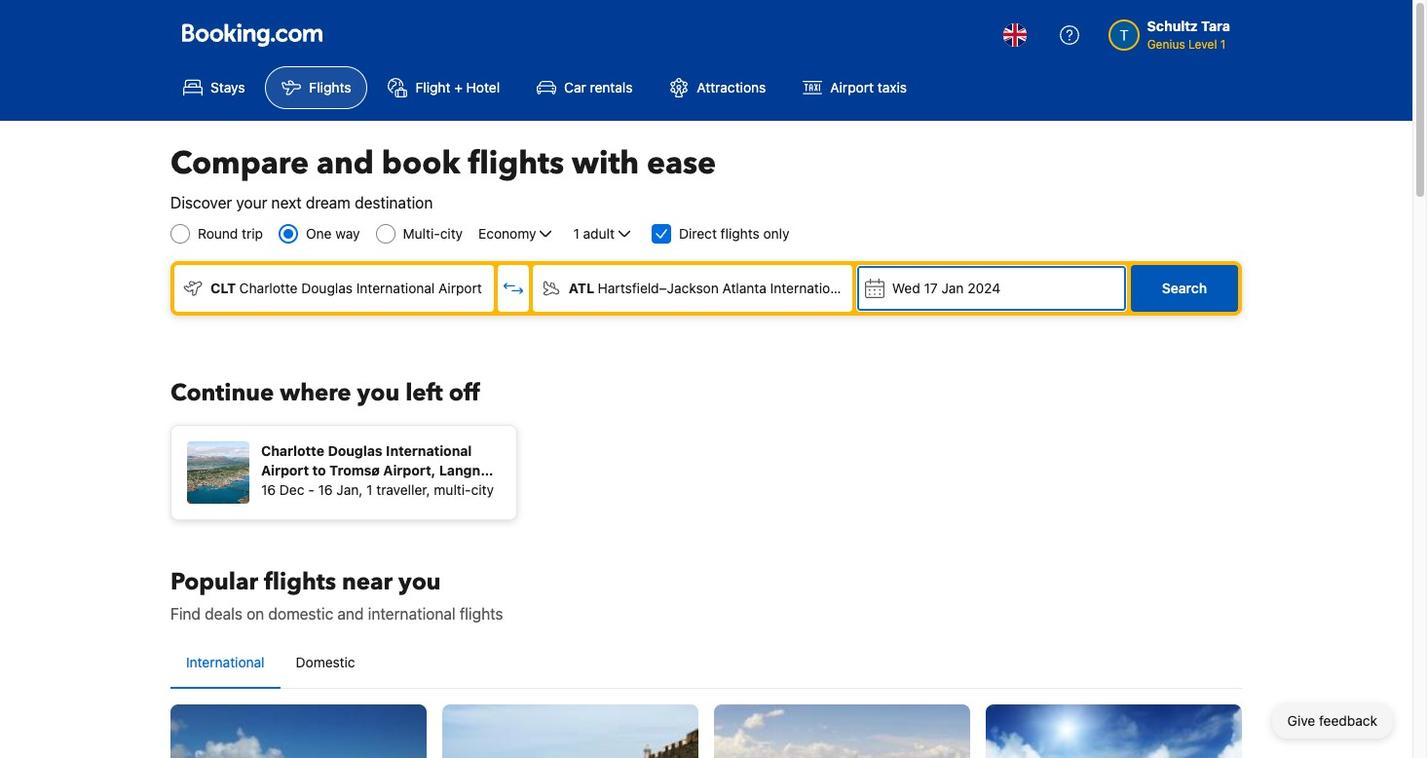 Task type: vqa. For each thing, say whether or not it's contained in the screenshot.
6
no



Task type: locate. For each thing, give the bounding box(es) containing it.
flights
[[468, 142, 564, 185], [721, 225, 760, 242], [264, 566, 336, 598], [460, 605, 503, 623]]

destination
[[355, 194, 433, 211]]

city
[[440, 225, 463, 242], [471, 481, 494, 498]]

1 vertical spatial you
[[399, 566, 441, 598]]

flights up domestic
[[264, 566, 336, 598]]

international down the multi-
[[356, 280, 435, 296]]

1 down the tara
[[1221, 37, 1226, 52]]

international inside button
[[186, 654, 265, 670]]

with
[[572, 142, 639, 185]]

airport left taxis
[[831, 79, 874, 95]]

1 horizontal spatial international
[[356, 280, 435, 296]]

flights up economy
[[468, 142, 564, 185]]

city right traveller,
[[471, 481, 494, 498]]

1 16 from the left
[[261, 481, 276, 498]]

wed 17 jan 2024
[[892, 280, 1001, 296]]

1 left adult
[[573, 225, 580, 242]]

atl hartsfield–jackson atlanta international airport
[[569, 280, 896, 296]]

17
[[924, 280, 938, 296]]

1 inside popup button
[[573, 225, 580, 242]]

flights left "only"
[[721, 225, 760, 242]]

1 horizontal spatial city
[[471, 481, 494, 498]]

1 horizontal spatial 1
[[573, 225, 580, 242]]

2 vertical spatial 1
[[366, 481, 373, 498]]

you
[[357, 377, 400, 409], [399, 566, 441, 598]]

domestic button
[[280, 637, 371, 688]]

airport down multi-city
[[439, 280, 482, 296]]

round trip
[[198, 225, 263, 242]]

on
[[247, 605, 264, 623]]

tab list containing international
[[171, 637, 1242, 690]]

0 horizontal spatial 16
[[261, 481, 276, 498]]

airport
[[831, 79, 874, 95], [439, 280, 482, 296], [853, 280, 896, 296]]

wed
[[892, 280, 921, 296]]

and up the dream
[[317, 142, 374, 185]]

atlanta
[[723, 280, 767, 296]]

2 16 from the left
[[318, 481, 333, 498]]

compare and book flights with ease discover your next dream destination
[[171, 142, 716, 211]]

airport taxis link
[[787, 66, 924, 109]]

0 vertical spatial city
[[440, 225, 463, 242]]

dream
[[306, 194, 351, 211]]

1 vertical spatial 1
[[573, 225, 580, 242]]

1 vertical spatial and
[[338, 605, 364, 623]]

ease
[[647, 142, 716, 185]]

booking.com logo image
[[182, 23, 323, 46], [182, 23, 323, 46]]

way
[[335, 225, 360, 242]]

adult
[[583, 225, 615, 242]]

you left left
[[357, 377, 400, 409]]

hotel
[[466, 79, 500, 95]]

car
[[564, 79, 586, 95]]

city left economy
[[440, 225, 463, 242]]

and inside compare and book flights with ease discover your next dream destination
[[317, 142, 374, 185]]

search
[[1162, 280, 1207, 296]]

2 horizontal spatial international
[[770, 280, 849, 296]]

off
[[449, 377, 480, 409]]

where
[[280, 377, 351, 409]]

0 vertical spatial you
[[357, 377, 400, 409]]

international for atlanta
[[770, 280, 849, 296]]

tab list
[[171, 637, 1242, 690]]

1 vertical spatial city
[[471, 481, 494, 498]]

2 horizontal spatial 1
[[1221, 37, 1226, 52]]

one
[[306, 225, 332, 242]]

continue
[[171, 377, 274, 409]]

flights
[[309, 79, 351, 95]]

wed 17 jan 2024 button
[[856, 265, 1127, 312]]

one way
[[306, 225, 360, 242]]

-
[[308, 481, 314, 498]]

you up international
[[399, 566, 441, 598]]

0 vertical spatial 1
[[1221, 37, 1226, 52]]

international down deals
[[186, 654, 265, 670]]

international
[[356, 280, 435, 296], [770, 280, 849, 296], [186, 654, 265, 670]]

domestic
[[268, 605, 334, 623]]

genius
[[1147, 37, 1186, 52]]

1 adult button
[[571, 222, 636, 246]]

clt charlotte douglas international airport
[[210, 280, 482, 296]]

jan
[[942, 280, 964, 296]]

16 left dec
[[261, 481, 276, 498]]

and down near at the left bottom of the page
[[338, 605, 364, 623]]

0 vertical spatial and
[[317, 142, 374, 185]]

1
[[1221, 37, 1226, 52], [573, 225, 580, 242], [366, 481, 373, 498]]

and
[[317, 142, 374, 185], [338, 605, 364, 623]]

multi-
[[434, 481, 471, 498]]

1 horizontal spatial 16
[[318, 481, 333, 498]]

douglas
[[301, 280, 353, 296]]

flights right international
[[460, 605, 503, 623]]

left
[[405, 377, 443, 409]]

feedback
[[1319, 712, 1378, 729]]

16
[[261, 481, 276, 498], [318, 481, 333, 498]]

flights link
[[265, 66, 368, 109]]

airport left 17
[[853, 280, 896, 296]]

0 horizontal spatial international
[[186, 654, 265, 670]]

2024
[[968, 280, 1001, 296]]

international down "only"
[[770, 280, 849, 296]]

1 right 'jan,'
[[366, 481, 373, 498]]

16 right -
[[318, 481, 333, 498]]



Task type: describe. For each thing, give the bounding box(es) containing it.
rentals
[[590, 79, 633, 95]]

1 inside schultz tara genius level 1
[[1221, 37, 1226, 52]]

+
[[454, 79, 463, 95]]

international for douglas
[[356, 280, 435, 296]]

jan,
[[337, 481, 363, 498]]

direct
[[679, 225, 717, 242]]

popular
[[171, 566, 258, 598]]

flights inside compare and book flights with ease discover your next dream destination
[[468, 142, 564, 185]]

economy
[[479, 225, 536, 242]]

schultz
[[1147, 18, 1198, 34]]

give
[[1288, 712, 1316, 729]]

popular flights near you find deals on domestic and international flights
[[171, 566, 503, 623]]

your
[[236, 194, 267, 211]]

give feedback
[[1288, 712, 1378, 729]]

near
[[342, 566, 393, 598]]

0 horizontal spatial 1
[[366, 481, 373, 498]]

flight + hotel link
[[372, 66, 517, 109]]

direct flights only
[[679, 225, 790, 242]]

search button
[[1131, 265, 1238, 312]]

tara
[[1202, 18, 1231, 34]]

airport for clt charlotte douglas international airport
[[439, 280, 482, 296]]

16 dec - 16 jan, 1 traveller, multi-city
[[261, 481, 494, 498]]

domestic
[[296, 654, 355, 670]]

and inside 'popular flights near you find deals on domestic and international flights'
[[338, 605, 364, 623]]

clt
[[210, 280, 236, 296]]

multi-city
[[403, 225, 463, 242]]

airport taxis
[[831, 79, 907, 95]]

book
[[382, 142, 460, 185]]

find
[[171, 605, 201, 623]]

stays
[[210, 79, 245, 95]]

compare
[[171, 142, 309, 185]]

hartsfield–jackson
[[598, 280, 719, 296]]

level
[[1189, 37, 1217, 52]]

schultz tara genius level 1
[[1147, 18, 1231, 52]]

flight
[[416, 79, 451, 95]]

discover
[[171, 194, 232, 211]]

flight + hotel
[[416, 79, 500, 95]]

car rentals
[[564, 79, 633, 95]]

charlotte
[[239, 280, 298, 296]]

only
[[763, 225, 790, 242]]

you inside 'popular flights near you find deals on domestic and international flights'
[[399, 566, 441, 598]]

multi-
[[403, 225, 440, 242]]

international
[[368, 605, 456, 623]]

dec
[[280, 481, 304, 498]]

round
[[198, 225, 238, 242]]

attractions
[[697, 79, 766, 95]]

16 dec - 16 jan, 1 traveller, multi-city link
[[187, 430, 513, 504]]

atl
[[569, 280, 595, 296]]

0 horizontal spatial city
[[440, 225, 463, 242]]

deals
[[205, 605, 243, 623]]

continue where you left off
[[171, 377, 480, 409]]

international button
[[171, 637, 280, 688]]

attractions link
[[653, 66, 783, 109]]

give feedback button
[[1272, 704, 1393, 739]]

next
[[271, 194, 302, 211]]

taxis
[[878, 79, 907, 95]]

1 adult
[[573, 225, 615, 242]]

stays link
[[167, 66, 262, 109]]

traveller,
[[376, 481, 430, 498]]

trip
[[242, 225, 263, 242]]

airport for atl hartsfield–jackson atlanta international airport
[[853, 280, 896, 296]]

car rentals link
[[520, 66, 649, 109]]



